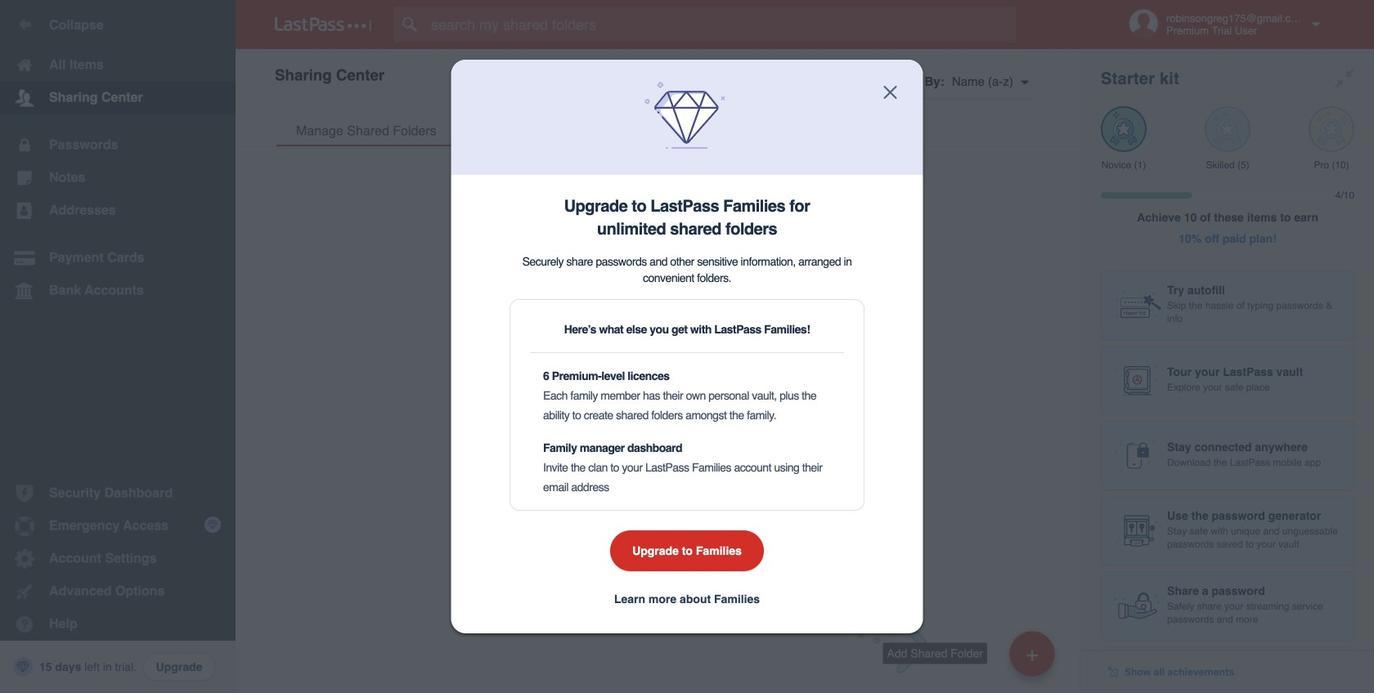 Task type: locate. For each thing, give the bounding box(es) containing it.
lastpass image
[[275, 17, 371, 32]]

new item navigation
[[726, 445, 1081, 694]]

search my shared folders text field
[[394, 7, 1048, 43]]



Task type: describe. For each thing, give the bounding box(es) containing it.
Search search field
[[394, 7, 1048, 43]]

vault options navigation
[[236, 49, 1081, 98]]

main navigation navigation
[[0, 0, 236, 694]]



Task type: vqa. For each thing, say whether or not it's contained in the screenshot.
search my vault text field
no



